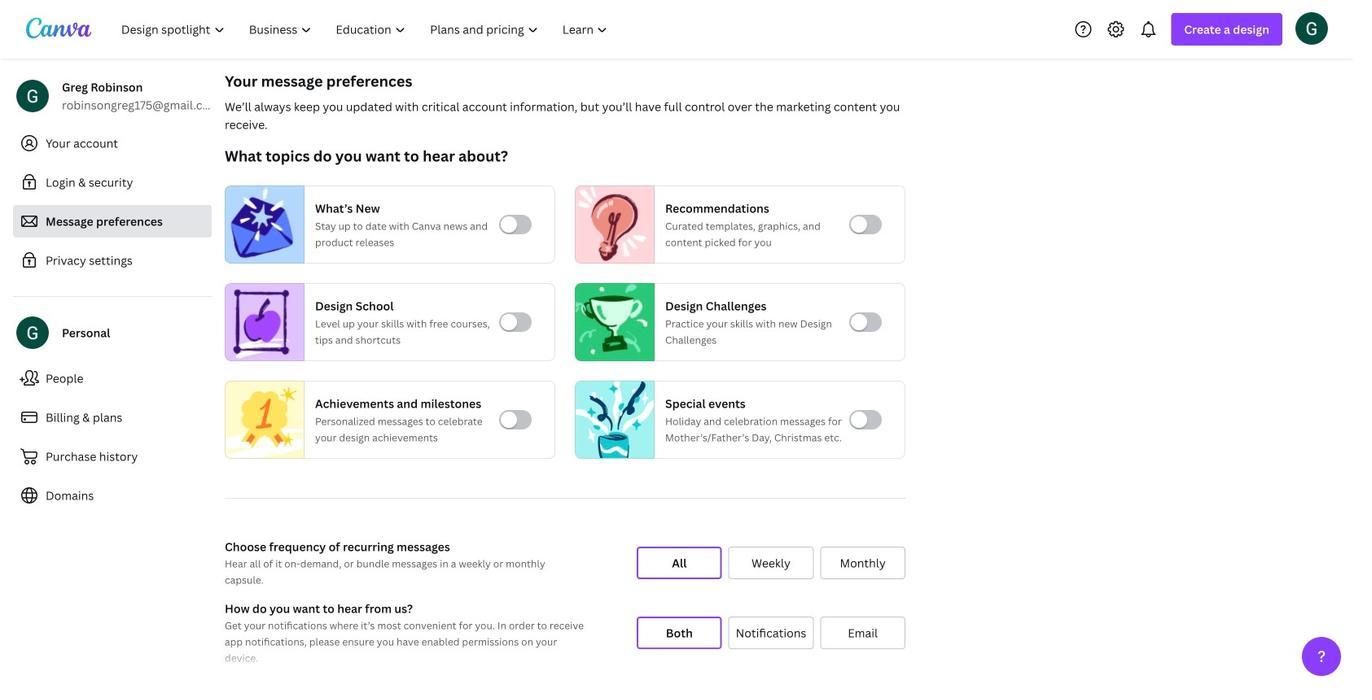 Task type: describe. For each thing, give the bounding box(es) containing it.
greg robinson image
[[1296, 12, 1328, 45]]

top level navigation element
[[111, 13, 622, 46]]



Task type: vqa. For each thing, say whether or not it's contained in the screenshot.
the left Canva
no



Task type: locate. For each thing, give the bounding box(es) containing it.
topic image
[[226, 186, 297, 264], [576, 186, 648, 264], [226, 283, 297, 362], [576, 283, 648, 362], [226, 378, 304, 463], [576, 378, 654, 463]]

None button
[[637, 547, 722, 580], [729, 547, 814, 580], [820, 547, 906, 580], [637, 617, 722, 650], [729, 617, 814, 650], [820, 617, 906, 650], [637, 547, 722, 580], [729, 547, 814, 580], [820, 547, 906, 580], [637, 617, 722, 650], [729, 617, 814, 650], [820, 617, 906, 650]]



